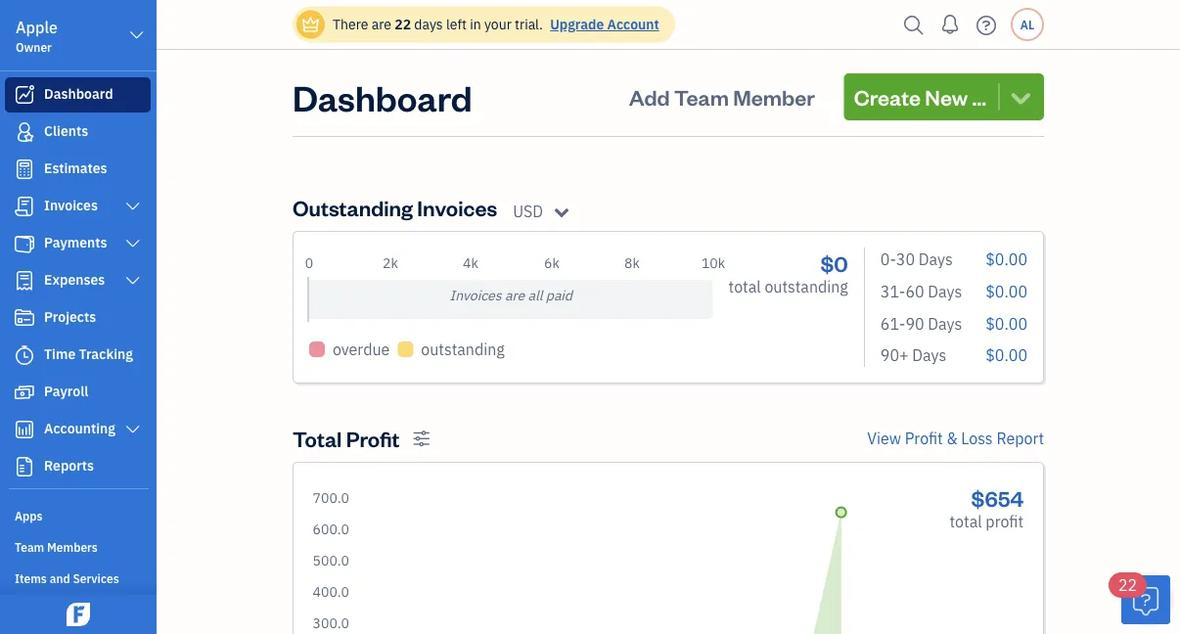 Task type: vqa. For each thing, say whether or not it's contained in the screenshot.
Description
no



Task type: describe. For each thing, give the bounding box(es) containing it.
expense image
[[13, 271, 36, 291]]

member
[[734, 83, 816, 111]]

reports link
[[5, 449, 151, 485]]

time tracking link
[[5, 338, 151, 373]]

30
[[897, 249, 916, 270]]

crown image
[[301, 14, 321, 35]]

total profit filters image
[[413, 430, 431, 448]]

services
[[73, 571, 119, 587]]

payments
[[44, 234, 107, 252]]

overdue
[[333, 339, 390, 360]]

outstanding inside $0 total outstanding
[[765, 277, 849, 297]]

team members link
[[5, 532, 151, 561]]

al
[[1021, 17, 1035, 32]]

0 vertical spatial chevron large down image
[[128, 24, 146, 47]]

$0 link
[[821, 249, 849, 277]]

90+
[[881, 345, 909, 366]]

invoice image
[[13, 197, 36, 216]]

account
[[608, 15, 660, 33]]

in
[[470, 15, 481, 33]]

create new … button
[[845, 73, 1045, 120]]

$0 total outstanding
[[729, 249, 849, 297]]

there
[[333, 15, 369, 33]]

total for $654
[[950, 512, 983, 532]]

accounting link
[[5, 412, 151, 447]]

time tracking
[[44, 345, 133, 363]]

chart image
[[13, 420, 36, 440]]

view
[[868, 428, 902, 449]]

60
[[906, 281, 925, 302]]

apple
[[16, 17, 58, 38]]

upgrade
[[550, 15, 604, 33]]

accounting
[[44, 420, 115, 438]]

&
[[947, 428, 958, 449]]

create new …
[[855, 83, 987, 111]]

31-
[[881, 281, 906, 302]]

dashboard link
[[5, 77, 151, 113]]

dashboard inside main element
[[44, 85, 113, 103]]

90+ days
[[881, 345, 947, 366]]

loss
[[962, 428, 994, 449]]

team inside button
[[675, 83, 729, 111]]

left
[[446, 15, 467, 33]]

$0.00 link for 90+ days
[[986, 345, 1028, 366]]

$0
[[821, 249, 849, 277]]

projects
[[44, 308, 96, 326]]

client image
[[13, 122, 36, 142]]

usd
[[513, 201, 544, 222]]

days for 0-30 days
[[919, 249, 953, 270]]

items and services
[[15, 571, 119, 587]]

1 horizontal spatial dashboard
[[293, 73, 472, 120]]

total for $0
[[729, 277, 761, 297]]

total
[[293, 424, 342, 452]]

upgrade account link
[[547, 15, 660, 33]]

chevron large down image for payments
[[124, 236, 142, 252]]

0 vertical spatial 22
[[395, 15, 411, 33]]

outstanding
[[293, 193, 413, 221]]

search image
[[899, 10, 930, 40]]

and
[[50, 571, 70, 587]]

tracking
[[79, 345, 133, 363]]

are for invoices
[[505, 286, 525, 305]]

clients link
[[5, 115, 151, 150]]

project image
[[13, 308, 36, 328]]

notifications image
[[935, 5, 966, 44]]

$0.00 for 90+ days
[[986, 345, 1028, 366]]

31-60 days
[[881, 281, 963, 302]]

days for 61-90 days
[[929, 313, 963, 334]]

invoices for invoices
[[44, 196, 98, 214]]

apps link
[[5, 500, 151, 530]]

view profit & loss report link
[[868, 427, 1045, 450]]

$0.00 for 31-60 days
[[986, 281, 1028, 302]]

estimate image
[[13, 160, 36, 179]]

members
[[47, 540, 98, 555]]

your
[[485, 15, 512, 33]]

$654 total profit
[[950, 484, 1024, 532]]

trial.
[[515, 15, 543, 33]]

…
[[973, 83, 987, 111]]

0-
[[881, 249, 897, 270]]

clients
[[44, 122, 88, 140]]



Task type: locate. For each thing, give the bounding box(es) containing it.
$0.00 up report
[[986, 345, 1028, 366]]

paid
[[546, 286, 573, 305]]

$0.00 link right 31-60 days
[[986, 281, 1028, 302]]

1 vertical spatial chevron large down image
[[124, 199, 142, 214]]

add
[[629, 83, 670, 111]]

invoices for invoices are all paid
[[450, 286, 502, 305]]

timer image
[[13, 346, 36, 365]]

1 vertical spatial total
[[950, 512, 983, 532]]

new
[[926, 83, 969, 111]]

1 $0.00 from the top
[[986, 249, 1028, 270]]

2 vertical spatial chevron large down image
[[124, 422, 142, 438]]

outstanding
[[765, 277, 849, 297], [421, 339, 505, 360]]

time
[[44, 345, 76, 363]]

4k
[[463, 254, 479, 272]]

3 $0.00 from the top
[[986, 313, 1028, 334]]

$0.00 link up report
[[986, 345, 1028, 366]]

1 horizontal spatial total
[[950, 512, 983, 532]]

are for there
[[372, 15, 392, 33]]

0 horizontal spatial team
[[15, 540, 44, 555]]

0 vertical spatial outstanding
[[765, 277, 849, 297]]

1 vertical spatial 22
[[1119, 575, 1138, 596]]

1 chevron large down image from the top
[[124, 236, 142, 252]]

2 $0.00 link from the top
[[986, 281, 1028, 302]]

invoices down estimates link
[[44, 196, 98, 214]]

2k
[[383, 254, 398, 272]]

$0.00 link for 61-90 days
[[986, 313, 1028, 334]]

report
[[997, 428, 1045, 449]]

chevron large down image
[[124, 236, 142, 252], [124, 273, 142, 289]]

$0.00 right 31-60 days
[[986, 281, 1028, 302]]

chevron large down image inside payments link
[[124, 236, 142, 252]]

main element
[[0, 0, 206, 635]]

chevron large down image right the accounting
[[124, 422, 142, 438]]

dashboard
[[293, 73, 472, 120], [44, 85, 113, 103]]

dashboard up the clients "link"
[[44, 85, 113, 103]]

days down 61-90 days
[[913, 345, 947, 366]]

0 vertical spatial total
[[729, 277, 761, 297]]

61-
[[881, 313, 906, 334]]

3 $0.00 link from the top
[[986, 313, 1028, 334]]

profit left & on the right bottom of the page
[[906, 428, 944, 449]]

invoices link
[[5, 189, 151, 224]]

are
[[372, 15, 392, 33], [505, 286, 525, 305]]

2 $0.00 from the top
[[986, 281, 1028, 302]]

1 horizontal spatial are
[[505, 286, 525, 305]]

days for 31-60 days
[[929, 281, 963, 302]]

chevron large down image inside invoices link
[[124, 199, 142, 214]]

profit for total
[[346, 424, 400, 452]]

estimates
[[44, 159, 107, 177]]

resource center badge image
[[1122, 576, 1171, 625]]

$0.00 right 61-90 days
[[986, 313, 1028, 334]]

1 vertical spatial team
[[15, 540, 44, 555]]

profit
[[986, 512, 1024, 532]]

payment image
[[13, 234, 36, 254]]

0 horizontal spatial outstanding
[[421, 339, 505, 360]]

1 vertical spatial are
[[505, 286, 525, 305]]

items and services link
[[5, 563, 151, 592]]

profit
[[346, 424, 400, 452], [906, 428, 944, 449]]

1 horizontal spatial outstanding
[[765, 277, 849, 297]]

view profit & loss report
[[868, 428, 1045, 449]]

0 horizontal spatial dashboard
[[44, 85, 113, 103]]

0 horizontal spatial are
[[372, 15, 392, 33]]

invoices up 4k
[[417, 193, 498, 221]]

chevrondown image
[[1008, 83, 1035, 111]]

team down apps
[[15, 540, 44, 555]]

money image
[[13, 383, 36, 402]]

invoices inside main element
[[44, 196, 98, 214]]

chevron large down image right payments
[[124, 236, 142, 252]]

chevron large down image down estimates link
[[124, 199, 142, 214]]

estimates link
[[5, 152, 151, 187]]

report image
[[13, 457, 36, 477]]

1 $0.00 link from the top
[[986, 249, 1028, 270]]

total
[[729, 277, 761, 297], [950, 512, 983, 532]]

dashboard image
[[13, 85, 36, 105]]

6k
[[545, 254, 560, 272]]

10k
[[702, 254, 726, 272]]

all
[[528, 286, 543, 305]]

$0.00 right 0-30 days
[[986, 249, 1028, 270]]

invoices are all paid
[[450, 286, 573, 305]]

payments link
[[5, 226, 151, 261]]

0 vertical spatial chevron large down image
[[124, 236, 142, 252]]

$0.00 link for 31-60 days
[[986, 281, 1028, 302]]

0 vertical spatial team
[[675, 83, 729, 111]]

0 horizontal spatial total
[[729, 277, 761, 297]]

2 chevron large down image from the top
[[124, 273, 142, 289]]

expenses link
[[5, 263, 151, 299]]

1 vertical spatial chevron large down image
[[124, 273, 142, 289]]

0 horizontal spatial profit
[[346, 424, 400, 452]]

0-30 days
[[881, 249, 953, 270]]

go to help image
[[971, 10, 1003, 40]]

4 $0.00 from the top
[[986, 345, 1028, 366]]

outstanding invoices
[[293, 193, 498, 221]]

$0.00 link right 61-90 days
[[986, 313, 1028, 334]]

days right 90
[[929, 313, 963, 334]]

add team member
[[629, 83, 816, 111]]

reports
[[44, 457, 94, 475]]

1 horizontal spatial 22
[[1119, 575, 1138, 596]]

8k
[[625, 254, 640, 272]]

1 vertical spatial outstanding
[[421, 339, 505, 360]]

$0.00 link for 0-30 days
[[986, 249, 1028, 270]]

invoices
[[417, 193, 498, 221], [44, 196, 98, 214], [450, 286, 502, 305]]

there are 22 days left in your trial. upgrade account
[[333, 15, 660, 33]]

team
[[675, 83, 729, 111], [15, 540, 44, 555]]

items
[[15, 571, 47, 587]]

add team member button
[[612, 73, 833, 120]]

team members
[[15, 540, 98, 555]]

total inside $0 total outstanding
[[729, 277, 761, 297]]

1 horizontal spatial profit
[[906, 428, 944, 449]]

$0.00 for 61-90 days
[[986, 313, 1028, 334]]

chevron large down image for accounting
[[124, 422, 142, 438]]

payroll
[[44, 382, 88, 400]]

days right the 30
[[919, 249, 953, 270]]

chevron large down image up dashboard link
[[128, 24, 146, 47]]

Currency field
[[513, 200, 579, 224]]

days right the 60
[[929, 281, 963, 302]]

0 horizontal spatial 22
[[395, 15, 411, 33]]

total left $0 link
[[729, 277, 761, 297]]

$0.00
[[986, 249, 1028, 270], [986, 281, 1028, 302], [986, 313, 1028, 334], [986, 345, 1028, 366]]

$0.00 link right 0-30 days
[[986, 249, 1028, 270]]

apps
[[15, 508, 43, 524]]

al button
[[1012, 8, 1045, 41]]

total profit
[[293, 424, 400, 452]]

profit for view
[[906, 428, 944, 449]]

chevron large down image right "expenses"
[[124, 273, 142, 289]]

0 vertical spatial are
[[372, 15, 392, 33]]

$0.00 link
[[986, 249, 1028, 270], [986, 281, 1028, 302], [986, 313, 1028, 334], [986, 345, 1028, 366]]

create
[[855, 83, 921, 111]]

$0.00 for 0-30 days
[[986, 249, 1028, 270]]

days
[[919, 249, 953, 270], [929, 281, 963, 302], [929, 313, 963, 334], [913, 345, 947, 366]]

profit left the total profit filters image
[[346, 424, 400, 452]]

total left profit
[[950, 512, 983, 532]]

projects link
[[5, 301, 151, 336]]

days
[[415, 15, 443, 33]]

chevron large down image for invoices
[[124, 199, 142, 214]]

payroll link
[[5, 375, 151, 410]]

61-90 days
[[881, 313, 963, 334]]

invoices down 4k
[[450, 286, 502, 305]]

$654
[[972, 484, 1024, 512]]

outstanding left 31-
[[765, 277, 849, 297]]

0
[[305, 254, 314, 272]]

chevron large down image
[[128, 24, 146, 47], [124, 199, 142, 214], [124, 422, 142, 438]]

22
[[395, 15, 411, 33], [1119, 575, 1138, 596]]

dashboard down there
[[293, 73, 472, 120]]

team inside main element
[[15, 540, 44, 555]]

4 $0.00 link from the top
[[986, 345, 1028, 366]]

owner
[[16, 39, 52, 55]]

outstanding down invoices are all paid
[[421, 339, 505, 360]]

90
[[906, 313, 925, 334]]

chevron large down image for expenses
[[124, 273, 142, 289]]

expenses
[[44, 271, 105, 289]]

22 inside dropdown button
[[1119, 575, 1138, 596]]

22 button
[[1109, 573, 1171, 625]]

are right there
[[372, 15, 392, 33]]

freshbooks image
[[63, 603, 94, 627]]

total inside $654 total profit
[[950, 512, 983, 532]]

are left "all"
[[505, 286, 525, 305]]

apple owner
[[16, 17, 58, 55]]

team right the "add"
[[675, 83, 729, 111]]

1 horizontal spatial team
[[675, 83, 729, 111]]



